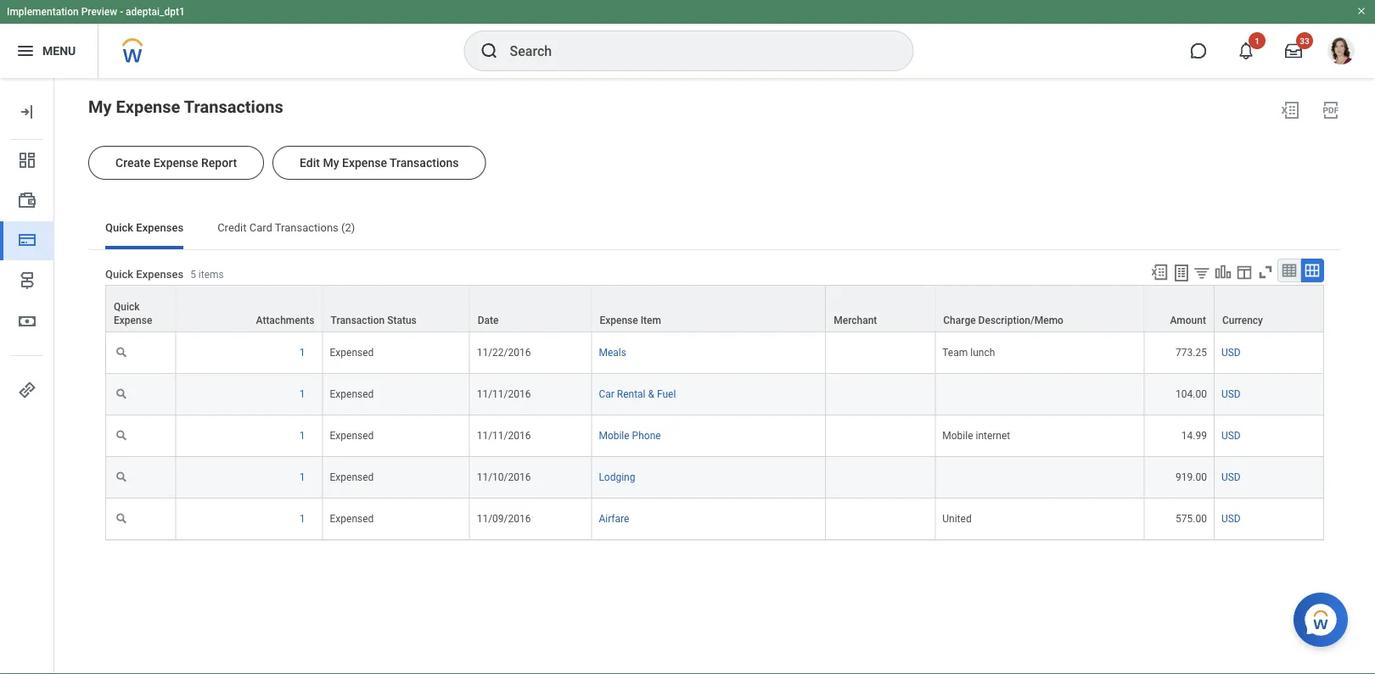 Task type: vqa. For each thing, say whether or not it's contained in the screenshot.
5
yes



Task type: describe. For each thing, give the bounding box(es) containing it.
transactions for my expense transactions
[[184, 97, 283, 117]]

create
[[115, 156, 150, 170]]

notifications large image
[[1238, 42, 1255, 59]]

3 row from the top
[[105, 374, 1324, 416]]

expense for create expense report
[[153, 156, 198, 170]]

1 button for mobile phone
[[299, 430, 308, 443]]

expensed for 11/09/2016
[[330, 514, 374, 526]]

expense item button
[[592, 286, 825, 332]]

expensed for 11/22/2016
[[330, 347, 374, 359]]

11/22/2016
[[477, 347, 531, 359]]

create expense report
[[115, 156, 237, 170]]

team lunch
[[943, 347, 995, 359]]

2 row from the top
[[105, 333, 1324, 374]]

transaction status
[[331, 315, 417, 327]]

expenses for quick expenses
[[136, 221, 183, 234]]

773.25
[[1176, 347, 1207, 359]]

currency
[[1222, 315, 1263, 327]]

&
[[648, 389, 654, 401]]

quick expense button
[[106, 286, 175, 332]]

view printable version (pdf) image
[[1321, 100, 1341, 121]]

justify image
[[15, 41, 36, 61]]

dollar image
[[17, 312, 37, 332]]

search image
[[479, 41, 500, 61]]

create expense report button
[[88, 146, 264, 180]]

row containing quick expense
[[105, 285, 1324, 333]]

export to worksheets image
[[1171, 263, 1192, 284]]

transaction
[[331, 315, 385, 327]]

my expense transactions
[[88, 97, 283, 117]]

airfare
[[599, 514, 629, 526]]

6 row from the top
[[105, 499, 1324, 541]]

implementation preview -   adeptai_dpt1
[[7, 6, 185, 18]]

5
[[190, 269, 196, 280]]

phone
[[632, 430, 661, 442]]

tab list containing quick expenses
[[88, 209, 1341, 250]]

items
[[199, 269, 224, 280]]

export to excel image
[[1280, 100, 1300, 121]]

item
[[641, 315, 661, 327]]

0 vertical spatial my
[[88, 97, 112, 117]]

2 expensed from the top
[[330, 389, 374, 401]]

expenses for quick expenses 5 items
[[136, 268, 183, 280]]

link image
[[17, 380, 37, 401]]

meals
[[599, 347, 626, 359]]

expense for my expense transactions
[[116, 97, 180, 117]]

1 button for car rental & fuel
[[299, 388, 308, 402]]

date button
[[470, 286, 591, 332]]

mobile for mobile phone
[[599, 430, 630, 442]]

5 row from the top
[[105, 458, 1324, 499]]

lunch
[[970, 347, 995, 359]]

1 inside menu banner
[[1255, 36, 1260, 46]]

car
[[599, 389, 614, 401]]

amount button
[[1145, 286, 1214, 332]]

usd for 575.00
[[1221, 514, 1241, 526]]

1 for mobile phone
[[299, 430, 305, 442]]

credit
[[217, 221, 247, 234]]

1 for car rental & fuel
[[299, 389, 305, 401]]

quick for quick expenses
[[105, 221, 133, 234]]

quick for quick expense
[[114, 301, 140, 313]]

lodging link
[[599, 469, 635, 484]]

1 button for meals
[[299, 346, 308, 360]]

close environment banner image
[[1357, 6, 1367, 16]]

lodging
[[599, 472, 635, 484]]

attachments
[[256, 315, 315, 327]]

expand/collapse chart image
[[1214, 263, 1233, 282]]

fullscreen image
[[1256, 263, 1275, 282]]

mobile phone
[[599, 430, 661, 442]]

1 for airfare
[[299, 514, 305, 526]]

quick for quick expenses 5 items
[[105, 268, 133, 280]]

cell for 575.00
[[826, 499, 936, 541]]

919.00
[[1176, 472, 1207, 484]]

edit my expense transactions button
[[273, 146, 486, 180]]

11/09/2016
[[477, 514, 531, 526]]

1 for meals
[[299, 347, 305, 359]]

fuel
[[657, 389, 676, 401]]

task pay image
[[17, 191, 37, 211]]

14.99
[[1181, 430, 1207, 442]]

11/10/2016
[[477, 472, 531, 484]]

usd for 919.00
[[1221, 472, 1241, 484]]

date
[[478, 315, 499, 327]]

expense item
[[600, 315, 661, 327]]

expense inside 'popup button'
[[600, 315, 638, 327]]



Task type: locate. For each thing, give the bounding box(es) containing it.
usd right 575.00
[[1221, 514, 1241, 526]]

expense up the meals link on the left of page
[[600, 315, 638, 327]]

inbox large image
[[1285, 42, 1302, 59]]

currency button
[[1215, 286, 1323, 332]]

4 usd from the top
[[1221, 472, 1241, 484]]

expenses up quick expenses 5 items
[[136, 221, 183, 234]]

edit my expense transactions
[[300, 156, 459, 170]]

quick expenses 5 items
[[105, 268, 224, 280]]

adeptai_dpt1
[[126, 6, 185, 18]]

0 horizontal spatial mobile
[[599, 430, 630, 442]]

mobile for mobile internet
[[943, 430, 973, 442]]

1 usd link from the top
[[1221, 344, 1241, 359]]

row
[[105, 285, 1324, 333], [105, 333, 1324, 374], [105, 374, 1324, 416], [105, 416, 1324, 458], [105, 458, 1324, 499], [105, 499, 1324, 541]]

2 usd from the top
[[1221, 389, 1241, 401]]

cell for 919.00
[[826, 458, 936, 499]]

1 horizontal spatial my
[[323, 156, 339, 170]]

transactions for credit card transactions (2)
[[275, 221, 339, 234]]

transaction status button
[[323, 286, 469, 332]]

menu button
[[0, 24, 98, 78]]

expense down quick expenses 5 items
[[114, 315, 152, 327]]

usd link right 575.00
[[1221, 510, 1241, 526]]

cell for 14.99
[[826, 416, 936, 458]]

usd link for 575.00
[[1221, 510, 1241, 526]]

33 button
[[1275, 32, 1313, 70]]

expensed element for 11/09/2016
[[330, 510, 374, 526]]

expand table image
[[1304, 262, 1321, 279]]

description/memo
[[978, 315, 1064, 327]]

0 vertical spatial quick
[[105, 221, 133, 234]]

credit card image
[[17, 230, 37, 250]]

quick down quick expenses 5 items
[[114, 301, 140, 313]]

0 vertical spatial transactions
[[184, 97, 283, 117]]

1 button for lodging
[[299, 471, 308, 485]]

implementation
[[7, 6, 79, 18]]

4 expensed from the top
[[330, 472, 374, 484]]

usd link for 919.00
[[1221, 469, 1241, 484]]

my inside button
[[323, 156, 339, 170]]

11/11/2016 up 11/10/2016
[[477, 430, 531, 442]]

quick inside the 'quick expense'
[[114, 301, 140, 313]]

my right edit
[[323, 156, 339, 170]]

cell for 773.25
[[826, 333, 936, 374]]

11/11/2016 for car rental & fuel
[[477, 389, 531, 401]]

1 expensed from the top
[[330, 347, 374, 359]]

1 vertical spatial transactions
[[390, 156, 459, 170]]

menu banner
[[0, 0, 1375, 78]]

1 vertical spatial quick
[[105, 268, 133, 280]]

airfare link
[[599, 510, 629, 526]]

3 expensed element from the top
[[330, 427, 374, 442]]

4 expensed element from the top
[[330, 469, 374, 484]]

5 usd link from the top
[[1221, 510, 1241, 526]]

0 vertical spatial expenses
[[136, 221, 183, 234]]

transactions
[[184, 97, 283, 117], [390, 156, 459, 170], [275, 221, 339, 234]]

1 11/11/2016 from the top
[[477, 389, 531, 401]]

1 row from the top
[[105, 285, 1324, 333]]

expenses
[[136, 221, 183, 234], [136, 268, 183, 280]]

4 row from the top
[[105, 416, 1324, 458]]

cell for 104.00
[[826, 374, 936, 416]]

table image
[[1281, 262, 1298, 279]]

rental
[[617, 389, 646, 401]]

edit
[[300, 156, 320, 170]]

11/11/2016 down 11/22/2016 on the left
[[477, 389, 531, 401]]

3 expensed from the top
[[330, 430, 374, 442]]

1
[[1255, 36, 1260, 46], [299, 347, 305, 359], [299, 389, 305, 401], [299, 430, 305, 442], [299, 472, 305, 484], [299, 514, 305, 526]]

menu
[[42, 44, 76, 58]]

expensed element for 11/10/2016
[[330, 469, 374, 484]]

2 11/11/2016 from the top
[[477, 430, 531, 442]]

1 mobile from the left
[[599, 430, 630, 442]]

expensed
[[330, 347, 374, 359], [330, 389, 374, 401], [330, 430, 374, 442], [330, 472, 374, 484], [330, 514, 374, 526]]

1 horizontal spatial mobile
[[943, 430, 973, 442]]

11/11/2016 for mobile phone
[[477, 430, 531, 442]]

merchant button
[[826, 286, 935, 332]]

merchant
[[834, 315, 877, 327]]

104.00
[[1176, 389, 1207, 401]]

united
[[943, 514, 972, 526]]

expensed element
[[330, 344, 374, 359], [330, 385, 374, 401], [330, 427, 374, 442], [330, 469, 374, 484], [330, 510, 374, 526]]

transformation import image
[[17, 102, 37, 122]]

toolbar
[[1143, 259, 1324, 285]]

2 usd link from the top
[[1221, 385, 1241, 401]]

quick
[[105, 221, 133, 234], [105, 268, 133, 280], [114, 301, 140, 313]]

quick expense
[[114, 301, 152, 327]]

usd link down currency at the right of the page
[[1221, 344, 1241, 359]]

33
[[1300, 36, 1310, 46]]

-
[[120, 6, 123, 18]]

report
[[201, 156, 237, 170]]

preview
[[81, 6, 117, 18]]

3 usd link from the top
[[1221, 427, 1241, 442]]

select to filter grid data image
[[1193, 264, 1211, 282]]

5 usd from the top
[[1221, 514, 1241, 526]]

expensed for 11/10/2016
[[330, 472, 374, 484]]

profile logan mcneil image
[[1328, 37, 1355, 68]]

2 expenses from the top
[[136, 268, 183, 280]]

mobile internet
[[943, 430, 1010, 442]]

mobile
[[599, 430, 630, 442], [943, 430, 973, 442]]

usd link right 104.00
[[1221, 385, 1241, 401]]

charge description/memo
[[943, 315, 1064, 327]]

dashboard image
[[17, 150, 37, 171]]

amount
[[1170, 315, 1206, 327]]

0 vertical spatial 11/11/2016
[[477, 389, 531, 401]]

2 mobile from the left
[[943, 430, 973, 442]]

usd link for 104.00
[[1221, 385, 1241, 401]]

0 horizontal spatial my
[[88, 97, 112, 117]]

1 vertical spatial expenses
[[136, 268, 183, 280]]

my right transformation import icon
[[88, 97, 112, 117]]

mobile left internet
[[943, 430, 973, 442]]

usd
[[1221, 347, 1241, 359], [1221, 389, 1241, 401], [1221, 430, 1241, 442], [1221, 472, 1241, 484], [1221, 514, 1241, 526]]

1 button for airfare
[[299, 513, 308, 526]]

charge description/memo button
[[936, 286, 1144, 332]]

transactions inside edit my expense transactions button
[[390, 156, 459, 170]]

expense inside popup button
[[114, 315, 152, 327]]

attachments button
[[176, 286, 322, 332]]

1 for lodging
[[299, 472, 305, 484]]

expensed element for 11/22/2016
[[330, 344, 374, 359]]

expense for quick expense
[[114, 315, 152, 327]]

quick up quick expense popup button
[[105, 268, 133, 280]]

1 usd from the top
[[1221, 347, 1241, 359]]

car rental & fuel
[[599, 389, 676, 401]]

timeline milestone image
[[17, 271, 37, 291]]

usd link
[[1221, 344, 1241, 359], [1221, 385, 1241, 401], [1221, 427, 1241, 442], [1221, 469, 1241, 484], [1221, 510, 1241, 526]]

1 vertical spatial my
[[323, 156, 339, 170]]

usd link right 14.99 in the right of the page
[[1221, 427, 1241, 442]]

usd for 104.00
[[1221, 389, 1241, 401]]

navigation pane region
[[0, 78, 54, 675]]

usd for 14.99
[[1221, 430, 1241, 442]]

(2)
[[341, 221, 355, 234]]

expenses left 5
[[136, 268, 183, 280]]

5 expensed from the top
[[330, 514, 374, 526]]

Search Workday  search field
[[510, 32, 878, 70]]

expense
[[116, 97, 180, 117], [153, 156, 198, 170], [342, 156, 387, 170], [114, 315, 152, 327], [600, 315, 638, 327]]

4 usd link from the top
[[1221, 469, 1241, 484]]

credit card transactions (2)
[[217, 221, 355, 234]]

3 usd from the top
[[1221, 430, 1241, 442]]

usd for 773.25
[[1221, 347, 1241, 359]]

mobile left phone
[[599, 430, 630, 442]]

click to view/edit grid preferences image
[[1235, 263, 1254, 282]]

expensed for 11/11/2016
[[330, 430, 374, 442]]

status
[[387, 315, 417, 327]]

quick expenses
[[105, 221, 183, 234]]

1 button
[[1227, 32, 1266, 70], [299, 346, 308, 360], [299, 388, 308, 402], [299, 430, 308, 443], [299, 471, 308, 485], [299, 513, 308, 526]]

1 vertical spatial 11/11/2016
[[477, 430, 531, 442]]

tab list
[[88, 209, 1341, 250]]

expense up create
[[116, 97, 180, 117]]

team
[[943, 347, 968, 359]]

usd right 14.99 in the right of the page
[[1221, 430, 1241, 442]]

card
[[249, 221, 272, 234]]

expense right edit
[[342, 156, 387, 170]]

2 vertical spatial transactions
[[275, 221, 339, 234]]

usd link right 919.00
[[1221, 469, 1241, 484]]

usd right 919.00
[[1221, 472, 1241, 484]]

575.00
[[1176, 514, 1207, 526]]

11/11/2016
[[477, 389, 531, 401], [477, 430, 531, 442]]

transactions inside tab list
[[275, 221, 339, 234]]

2 vertical spatial quick
[[114, 301, 140, 313]]

expense right create
[[153, 156, 198, 170]]

usd link for 14.99
[[1221, 427, 1241, 442]]

expensed element for 11/11/2016
[[330, 427, 374, 442]]

charge
[[943, 315, 976, 327]]

car rental & fuel link
[[599, 385, 676, 401]]

2 expensed element from the top
[[330, 385, 374, 401]]

internet
[[976, 430, 1010, 442]]

quick up quick expenses 5 items
[[105, 221, 133, 234]]

export to excel image
[[1150, 263, 1169, 282]]

usd right 104.00
[[1221, 389, 1241, 401]]

my
[[88, 97, 112, 117], [323, 156, 339, 170]]

mobile phone link
[[599, 427, 661, 442]]

1 expensed element from the top
[[330, 344, 374, 359]]

1 expenses from the top
[[136, 221, 183, 234]]

meals link
[[599, 344, 626, 359]]

cell
[[826, 333, 936, 374], [826, 374, 936, 416], [936, 374, 1145, 416], [826, 416, 936, 458], [826, 458, 936, 499], [936, 458, 1145, 499], [826, 499, 936, 541]]

5 expensed element from the top
[[330, 510, 374, 526]]

usd link for 773.25
[[1221, 344, 1241, 359]]

usd down currency at the right of the page
[[1221, 347, 1241, 359]]



